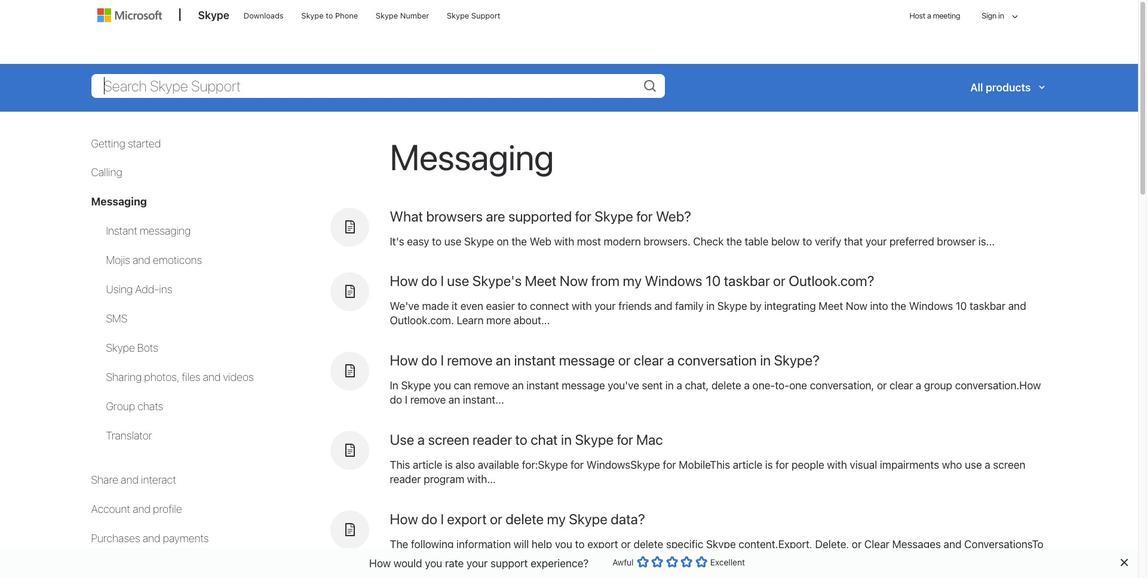 Task type: locate. For each thing, give the bounding box(es) containing it.
to right the "easy"
[[432, 235, 442, 248]]

1 horizontal spatial meet
[[819, 300, 844, 313]]

your down information
[[467, 557, 488, 570]]

tab list
[[91, 224, 318, 443]]

skype support link
[[442, 1, 506, 29]]

2 horizontal spatial the
[[891, 300, 907, 313]]

with right web
[[554, 235, 575, 248]]

an up use a screen reader to chat in skype for mac
[[512, 380, 524, 392]]

0 horizontal spatial windows
[[645, 273, 703, 290]]

specific
[[666, 539, 704, 551]]

0 vertical spatial clear
[[634, 352, 664, 369]]

purchases and payments
[[91, 532, 209, 545]]

10 inside we've made it even easier to connect with your friends and family in skype by integrating meet now into the windows 10 taskbar and outlook.com. learn more about...
[[956, 300, 967, 313]]

do up the made on the bottom left of page
[[422, 273, 438, 290]]

a right who
[[985, 459, 991, 472]]

meeting
[[933, 11, 961, 20]]

1 vertical spatial windows
[[909, 300, 953, 313]]

will
[[514, 539, 529, 551]]

using add-ins link
[[106, 283, 172, 296]]

2 vertical spatial instant
[[428, 553, 461, 565]]

mobilethis
[[679, 459, 731, 472]]

clear up sent
[[634, 352, 664, 369]]

it's
[[390, 235, 404, 248]]

instant
[[106, 225, 137, 237]]

0 horizontal spatial your
[[467, 557, 488, 570]]

1 horizontal spatial export
[[588, 539, 618, 551]]

i up "use"
[[405, 394, 408, 407]]

i up the made on the bottom left of page
[[441, 273, 444, 290]]

10
[[706, 273, 721, 290], [956, 300, 967, 313]]

1 horizontal spatial screen
[[994, 459, 1026, 472]]

conversation
[[678, 352, 757, 369]]

most
[[577, 235, 601, 248]]

to up experience?
[[575, 539, 585, 551]]

how for how would you rate your support experience?
[[369, 557, 391, 570]]

i inside in skype you can remove an instant message you've sent in a chat, delete a one-to-one conversation, or clear a group conversation.how do i remove an instant...
[[405, 394, 408, 407]]

remove up can
[[447, 352, 493, 369]]

you up experience?
[[555, 539, 573, 551]]

with
[[554, 235, 575, 248], [572, 300, 592, 313], [827, 459, 847, 472]]

0 horizontal spatial article
[[413, 459, 443, 472]]

0 horizontal spatial screen
[[428, 432, 470, 448]]

in right family
[[707, 300, 715, 313]]

i for export
[[441, 511, 444, 528]]

share and interact link
[[91, 474, 176, 486]]

skype up modern
[[595, 208, 633, 224]]

how up we've
[[390, 273, 418, 290]]

skype number link
[[370, 1, 435, 29]]

2 horizontal spatial your
[[866, 235, 887, 248]]

meet
[[525, 273, 557, 290], [819, 300, 844, 313]]

0 horizontal spatial reader
[[390, 473, 421, 486]]

message down the how do i remove an instant message or clear a conversation in skype?
[[562, 380, 605, 392]]

1 vertical spatial reader
[[390, 473, 421, 486]]

you for in skype you can remove an instant message you've sent in a chat, delete a one-to-one conversation, or clear a group conversation.how do i remove an instant...
[[434, 380, 451, 392]]

use up it
[[447, 273, 469, 290]]

delete up the 'will'
[[506, 511, 544, 528]]

to up the about...
[[518, 300, 527, 313]]

article right mobilethis
[[733, 459, 763, 472]]

the left table
[[727, 235, 742, 248]]

skype
[[198, 9, 229, 22], [301, 11, 324, 20], [376, 11, 398, 20], [447, 11, 469, 20], [595, 208, 633, 224], [464, 235, 494, 248], [718, 300, 748, 313], [106, 342, 135, 354], [401, 380, 431, 392], [575, 432, 614, 448], [569, 511, 608, 528], [706, 539, 736, 551]]

remove
[[447, 352, 493, 369], [474, 380, 510, 392], [410, 394, 446, 407], [390, 553, 426, 565]]

1 vertical spatial your
[[595, 300, 616, 313]]

0 vertical spatial you
[[434, 380, 451, 392]]

skype right in
[[401, 380, 431, 392]]

skype left "number"
[[376, 11, 398, 20]]

skype left by
[[718, 300, 748, 313]]

messaging
[[390, 135, 554, 178], [91, 196, 147, 208]]

reader
[[473, 432, 512, 448], [390, 473, 421, 486]]

1 horizontal spatial taskbar
[[970, 300, 1006, 313]]

payments
[[163, 532, 209, 545]]

windows up family
[[645, 273, 703, 290]]

2 vertical spatial you
[[425, 557, 442, 570]]

0 vertical spatial now
[[560, 273, 588, 290]]

delete down conversation
[[712, 380, 742, 392]]

downloads
[[244, 11, 284, 20]]

how
[[390, 273, 418, 290], [390, 352, 418, 369], [390, 511, 418, 528], [369, 557, 391, 570]]

2 horizontal spatial delete
[[712, 380, 742, 392]]

your right 'that' at the top of page
[[866, 235, 887, 248]]

group chats link
[[106, 400, 163, 413]]

0 horizontal spatial is
[[445, 459, 453, 472]]

support
[[491, 557, 528, 570]]

how do i use skype's meet now from my windows 10 taskbar or outlook.com?
[[390, 273, 875, 290]]

to left phone
[[326, 11, 333, 20]]

0 vertical spatial taskbar
[[724, 273, 770, 290]]

1 vertical spatial taskbar
[[970, 300, 1006, 313]]

do down outlook.com.
[[422, 352, 438, 369]]

use for i
[[447, 273, 469, 290]]

instant
[[514, 352, 556, 369], [527, 380, 559, 392], [428, 553, 461, 565]]

with right "connect"
[[572, 300, 592, 313]]

2 vertical spatial delete
[[634, 539, 664, 551]]

preferred
[[890, 235, 935, 248]]

1 vertical spatial export
[[588, 539, 618, 551]]

or inside in skype you can remove an instant message you've sent in a chat, delete a one-to-one conversation, or clear a group conversation.how do i remove an instant...
[[877, 380, 887, 392]]

into
[[871, 300, 889, 313]]

1 vertical spatial you
[[555, 539, 573, 551]]

windows right into
[[909, 300, 953, 313]]

family
[[675, 300, 704, 313]]

delete up how would you rate your support experience? list box
[[634, 539, 664, 551]]

use for to
[[444, 235, 462, 248]]

now left into
[[846, 300, 868, 313]]

meet inside we've made it even easier to connect with your friends and family in skype by integrating meet now into the windows 10 taskbar and outlook.com. learn more about...
[[819, 300, 844, 313]]

i down outlook.com.
[[441, 352, 444, 369]]

1 horizontal spatial clear
[[890, 380, 913, 392]]

now left "from"
[[560, 273, 588, 290]]

with...
[[467, 473, 496, 486]]

purchases
[[91, 532, 140, 545]]

message up you've
[[559, 352, 615, 369]]

1 vertical spatial meet
[[819, 300, 844, 313]]

do for how do i export or delete my skype data?
[[422, 511, 438, 528]]

to-
[[775, 380, 790, 392]]

export up information
[[447, 511, 487, 528]]

to inside skype to phone link
[[326, 11, 333, 20]]

0 vertical spatial delete
[[712, 380, 742, 392]]

i up following
[[441, 511, 444, 528]]

2 option from the left
[[652, 556, 664, 568]]

conversation,
[[810, 380, 875, 392]]

0 vertical spatial use
[[444, 235, 462, 248]]

i for use
[[441, 273, 444, 290]]

0 horizontal spatial taskbar
[[724, 273, 770, 290]]

or up information
[[490, 511, 503, 528]]

my up friends on the bottom of page
[[623, 273, 642, 290]]

1 horizontal spatial an
[[496, 352, 511, 369]]

files
[[182, 371, 201, 384]]

more
[[487, 315, 511, 327]]

1 horizontal spatial 10
[[956, 300, 967, 313]]

skype left the support
[[447, 11, 469, 20]]

0 horizontal spatial my
[[547, 511, 566, 528]]

in right sent
[[666, 380, 674, 392]]

do
[[422, 273, 438, 290], [422, 352, 438, 369], [390, 394, 402, 407], [422, 511, 438, 528]]

my up help
[[547, 511, 566, 528]]

browser
[[937, 235, 976, 248]]

skype's
[[473, 273, 522, 290]]

export up awful
[[588, 539, 618, 551]]

or up you've
[[618, 352, 631, 369]]

do inside in skype you can remove an instant message you've sent in a chat, delete a one-to-one conversation, or clear a group conversation.how do i remove an instant...
[[390, 394, 402, 407]]

from
[[592, 273, 620, 290]]

2 horizontal spatial an
[[512, 380, 524, 392]]

is
[[445, 459, 453, 472], [766, 459, 773, 472]]

1 vertical spatial with
[[572, 300, 592, 313]]

1 vertical spatial my
[[547, 511, 566, 528]]

0 vertical spatial windows
[[645, 273, 703, 290]]

information
[[457, 539, 511, 551]]

you down following
[[425, 557, 442, 570]]

1 horizontal spatial windows
[[909, 300, 953, 313]]

skype inside in skype you can remove an instant message you've sent in a chat, delete a one-to-one conversation, or clear a group conversation.how do i remove an instant...
[[401, 380, 431, 392]]

instant up the chat
[[527, 380, 559, 392]]

about...
[[514, 315, 550, 327]]

clear left group
[[890, 380, 913, 392]]

instant down the about...
[[514, 352, 556, 369]]

for up most
[[575, 208, 592, 224]]

tab list containing instant messaging
[[91, 224, 318, 443]]

by
[[750, 300, 762, 313]]

a right host
[[928, 11, 931, 20]]

sharing photos, files and videos
[[106, 371, 254, 384]]

0 vertical spatial with
[[554, 235, 575, 248]]

or left clear
[[852, 539, 862, 551]]

0 horizontal spatial meet
[[525, 273, 557, 290]]

emoticons
[[153, 254, 202, 267]]

1 vertical spatial delete
[[506, 511, 544, 528]]

your
[[866, 235, 887, 248], [595, 300, 616, 313], [467, 557, 488, 570]]

a right "use"
[[418, 432, 425, 448]]

do down in
[[390, 394, 402, 407]]

and inside the following information will help you to export or delete specific skype content.export, delete, or clear messages and conversationsto remove instant messages...
[[944, 539, 962, 551]]

1 vertical spatial clear
[[890, 380, 913, 392]]

profile
[[153, 503, 182, 516]]

Search Skype Support text field
[[91, 74, 665, 98]]

1 horizontal spatial is
[[766, 459, 773, 472]]

how up the the
[[390, 511, 418, 528]]

meet down 'outlook.com?'
[[819, 300, 844, 313]]

an down more
[[496, 352, 511, 369]]

use
[[390, 432, 414, 448]]

0 vertical spatial screen
[[428, 432, 470, 448]]

group chats
[[106, 400, 163, 413]]

your down "from"
[[595, 300, 616, 313]]

host
[[910, 11, 926, 20]]

2 vertical spatial an
[[449, 394, 460, 407]]

1 horizontal spatial article
[[733, 459, 763, 472]]

1 vertical spatial screen
[[994, 459, 1026, 472]]

and
[[133, 254, 150, 267], [655, 300, 673, 313], [1009, 300, 1027, 313], [203, 371, 221, 384], [121, 474, 139, 486], [133, 503, 151, 516], [143, 532, 160, 545], [944, 539, 962, 551]]

1 vertical spatial use
[[447, 273, 469, 290]]

1 vertical spatial message
[[562, 380, 605, 392]]

you've
[[608, 380, 639, 392]]

a inside this article is also available for:skype for windowsskype for mobilethis article is for people with visual impairments who use a screen reader program with...
[[985, 459, 991, 472]]

1 horizontal spatial reader
[[473, 432, 512, 448]]

screen up also
[[428, 432, 470, 448]]

article up program
[[413, 459, 443, 472]]

share and interact
[[91, 474, 176, 486]]

for down mac
[[663, 459, 676, 472]]

meet up "connect"
[[525, 273, 557, 290]]

clear
[[865, 539, 890, 551]]

remove up "use"
[[410, 394, 446, 407]]

reader up available
[[473, 432, 512, 448]]

0 horizontal spatial 10
[[706, 273, 721, 290]]

the right on
[[512, 235, 527, 248]]

1 vertical spatial now
[[846, 300, 868, 313]]

a left chat,
[[677, 380, 682, 392]]

experience?
[[531, 557, 589, 570]]

using
[[106, 283, 133, 296]]

0 vertical spatial export
[[447, 511, 487, 528]]

1 vertical spatial 10
[[956, 300, 967, 313]]

1 vertical spatial instant
[[527, 380, 559, 392]]

delete inside the following information will help you to export or delete specific skype content.export, delete, or clear messages and conversationsto remove instant messages...
[[634, 539, 664, 551]]

we've
[[390, 300, 420, 313]]

use down the browsers
[[444, 235, 462, 248]]

screen right who
[[994, 459, 1026, 472]]

an down can
[[449, 394, 460, 407]]

2 is from the left
[[766, 459, 773, 472]]

what browsers are supported for skype for web? link
[[390, 208, 692, 224]]

how up in
[[390, 352, 418, 369]]

is up program
[[445, 459, 453, 472]]

2 vertical spatial use
[[965, 459, 982, 472]]

calling link
[[91, 166, 122, 179]]

1 option from the left
[[637, 556, 649, 568]]

who
[[942, 459, 963, 472]]

remove down the the
[[390, 553, 426, 565]]

what browsers are supported for skype for web?
[[390, 208, 692, 224]]

reader down the "this"
[[390, 473, 421, 486]]

would
[[394, 557, 422, 570]]

windows
[[645, 273, 703, 290], [909, 300, 953, 313]]

is left people
[[766, 459, 773, 472]]

do for how do i remove an instant message or clear a conversation in skype?
[[422, 352, 438, 369]]

screen inside this article is also available for:skype for windowsskype for mobilethis article is for people with visual impairments who use a screen reader program with...
[[994, 459, 1026, 472]]

use a screen reader to chat in skype for mac link
[[390, 432, 663, 448]]

you inside in skype you can remove an instant message you've sent in a chat, delete a one-to-one conversation, or clear a group conversation.how do i remove an instant...
[[434, 380, 451, 392]]

0 vertical spatial reader
[[473, 432, 512, 448]]

2 vertical spatial with
[[827, 459, 847, 472]]

use right who
[[965, 459, 982, 472]]

1 horizontal spatial delete
[[634, 539, 664, 551]]

5 option from the left
[[696, 556, 708, 568]]

0 vertical spatial 10
[[706, 273, 721, 290]]

option
[[637, 556, 649, 568], [652, 556, 664, 568], [666, 556, 678, 568], [681, 556, 693, 568], [696, 556, 708, 568]]

use inside this article is also available for:skype for windowsskype for mobilethis article is for people with visual impairments who use a screen reader program with...
[[965, 459, 982, 472]]

menu bar
[[92, 0, 1047, 63]]

0 vertical spatial messaging
[[390, 135, 554, 178]]

the right into
[[891, 300, 907, 313]]

how down the the
[[369, 557, 391, 570]]

1 horizontal spatial your
[[595, 300, 616, 313]]

for:skype
[[522, 459, 568, 472]]

article
[[413, 459, 443, 472], [733, 459, 763, 472]]

with left visual
[[827, 459, 847, 472]]

made
[[422, 300, 449, 313]]

how do i remove an instant message or clear a conversation in skype? link
[[390, 352, 820, 369]]

people
[[792, 459, 825, 472]]

verify
[[815, 235, 842, 248]]

skype inside the following information will help you to export or delete specific skype content.export, delete, or clear messages and conversationsto remove instant messages...
[[706, 539, 736, 551]]

0 horizontal spatial an
[[449, 394, 460, 407]]

now
[[560, 273, 588, 290], [846, 300, 868, 313]]

1 vertical spatial messaging
[[91, 196, 147, 208]]

do up following
[[422, 511, 438, 528]]

or right conversation,
[[877, 380, 887, 392]]

check
[[693, 235, 724, 248]]

0 vertical spatial my
[[623, 273, 642, 290]]

skype up excellent
[[706, 539, 736, 551]]

you for how would you rate your support experience?
[[425, 557, 442, 570]]

one-
[[753, 380, 775, 392]]

account and profile
[[91, 503, 182, 516]]

1 horizontal spatial now
[[846, 300, 868, 313]]

friends
[[619, 300, 652, 313]]

a left group
[[916, 380, 922, 392]]

skype left data?
[[569, 511, 608, 528]]

0 horizontal spatial clear
[[634, 352, 664, 369]]



Task type: describe. For each thing, give the bounding box(es) containing it.
the
[[390, 539, 408, 551]]

sharing photos, files and videos link
[[106, 371, 254, 384]]

how would you rate your support experience? list box
[[637, 554, 708, 575]]

skype inside we've made it even easier to connect with your friends and family in skype by integrating meet now into the windows 10 taskbar and outlook.com. learn more about...
[[718, 300, 748, 313]]

reader inside this article is also available for:skype for windowsskype for mobilethis article is for people with visual impairments who use a screen reader program with...
[[390, 473, 421, 486]]

messages
[[893, 539, 941, 551]]

skype left phone
[[301, 11, 324, 20]]

with inside we've made it even easier to connect with your friends and family in skype by integrating meet now into the windows 10 taskbar and outlook.com. learn more about...
[[572, 300, 592, 313]]

sign in link
[[971, 0, 1022, 33]]

menu bar containing host a meeting
[[92, 0, 1047, 63]]

number
[[400, 11, 429, 20]]

phone
[[335, 11, 358, 20]]

on
[[497, 235, 509, 248]]

content.export,
[[739, 539, 813, 551]]

web?
[[656, 208, 692, 224]]

downloads link
[[238, 1, 289, 29]]

or up integrating
[[773, 273, 786, 290]]

1 is from the left
[[445, 459, 453, 472]]

it's easy to use skype on the web with most modern browsers. check the table below to verify that your preferred browser is...
[[390, 235, 995, 248]]

mojis
[[106, 254, 130, 267]]

0 vertical spatial instant
[[514, 352, 556, 369]]

group
[[925, 380, 953, 392]]

instant inside in skype you can remove an instant message you've sent in a chat, delete a one-to-one conversation, or clear a group conversation.how do i remove an instant...
[[527, 380, 559, 392]]

group
[[106, 400, 135, 413]]

help
[[532, 539, 552, 551]]

dismiss the survey image
[[1119, 558, 1129, 568]]

rate
[[445, 557, 464, 570]]

skype up the windowsskype
[[575, 432, 614, 448]]

4 option from the left
[[681, 556, 693, 568]]

browsers
[[426, 208, 483, 224]]

photos,
[[144, 371, 180, 384]]

chat
[[531, 432, 558, 448]]

0 vertical spatial an
[[496, 352, 511, 369]]

in right sign
[[999, 11, 1004, 20]]

web
[[530, 235, 552, 248]]

to left verify
[[803, 235, 812, 248]]

share
[[91, 474, 118, 486]]

mojis and emoticons
[[106, 254, 202, 267]]

this
[[390, 459, 410, 472]]

how for how do i export or delete my skype data?
[[390, 511, 418, 528]]

how would you rate your support experience?
[[369, 557, 589, 570]]

in inside we've made it even easier to connect with your friends and family in skype by integrating meet now into the windows 10 taskbar and outlook.com. learn more about...
[[707, 300, 715, 313]]

how for how do i remove an instant message or clear a conversation in skype?
[[390, 352, 418, 369]]

0 horizontal spatial now
[[560, 273, 588, 290]]

you inside the following information will help you to export or delete specific skype content.export, delete, or clear messages and conversationsto remove instant messages...
[[555, 539, 573, 551]]

windowsskype
[[587, 459, 660, 472]]

windows inside we've made it even easier to connect with your friends and family in skype by integrating meet now into the windows 10 taskbar and outlook.com. learn more about...
[[909, 300, 953, 313]]

mojis and emoticons link
[[106, 254, 202, 267]]

the inside we've made it even easier to connect with your friends and family in skype by integrating meet now into the windows 10 taskbar and outlook.com. learn more about...
[[891, 300, 907, 313]]

i for remove
[[441, 352, 444, 369]]

taskbar inside we've made it even easier to connect with your friends and family in skype by integrating meet now into the windows 10 taskbar and outlook.com. learn more about...
[[970, 300, 1006, 313]]

are
[[486, 208, 505, 224]]

remove inside the following information will help you to export or delete specific skype content.export, delete, or clear messages and conversationsto remove instant messages...
[[390, 553, 426, 565]]

conversation.how
[[955, 380, 1041, 392]]

interact
[[141, 474, 176, 486]]

skype to phone link
[[296, 1, 363, 29]]

bots
[[137, 342, 158, 354]]

delete inside in skype you can remove an instant message you've sent in a chat, delete a one-to-one conversation, or clear a group conversation.how do i remove an instant...
[[712, 380, 742, 392]]

to left the chat
[[516, 432, 528, 448]]

2 article from the left
[[733, 459, 763, 472]]

a left conversation
[[667, 352, 675, 369]]

getting
[[91, 137, 125, 150]]

easier
[[486, 300, 515, 313]]

messaging
[[140, 225, 191, 237]]

conversationsto
[[965, 539, 1044, 551]]

skype left "downloads"
[[198, 9, 229, 22]]

instant messaging
[[106, 225, 191, 237]]

export inside the following information will help you to export or delete specific skype content.export, delete, or clear messages and conversationsto remove instant messages...
[[588, 539, 618, 551]]

learn
[[457, 315, 484, 327]]

for right for:skype at the bottom of page
[[571, 459, 584, 472]]

0 vertical spatial your
[[866, 235, 887, 248]]

that
[[844, 235, 863, 248]]

one
[[790, 380, 808, 392]]

chat,
[[685, 380, 709, 392]]

0 vertical spatial meet
[[525, 273, 557, 290]]

0 horizontal spatial the
[[512, 235, 527, 248]]

purchases and payments link
[[91, 532, 209, 545]]

3 option from the left
[[666, 556, 678, 568]]

available
[[478, 459, 519, 472]]

to inside we've made it even easier to connect with your friends and family in skype by integrating meet now into the windows 10 taskbar and outlook.com. learn more about...
[[518, 300, 527, 313]]

below
[[772, 235, 800, 248]]

in up one-
[[760, 352, 771, 369]]

message inside in skype you can remove an instant message you've sent in a chat, delete a one-to-one conversation, or clear a group conversation.how do i remove an instant...
[[562, 380, 605, 392]]

skype left bots
[[106, 342, 135, 354]]

how do i export or delete my skype data? link
[[390, 511, 645, 528]]

to inside the following information will help you to export or delete specific skype content.export, delete, or clear messages and conversationsto remove instant messages...
[[575, 539, 585, 551]]

1 article from the left
[[413, 459, 443, 472]]

for left people
[[776, 459, 789, 472]]

a left one-
[[744, 380, 750, 392]]

getting started link
[[91, 137, 161, 150]]

in
[[390, 380, 399, 392]]

calling
[[91, 166, 122, 179]]

table
[[745, 235, 769, 248]]

sms link
[[106, 313, 127, 325]]

how do i use skype's meet now from my windows 10 taskbar or outlook.com? link
[[390, 273, 875, 290]]

for left web?
[[637, 208, 653, 224]]

instant...
[[463, 394, 504, 407]]

0 vertical spatial message
[[559, 352, 615, 369]]

how do i export or delete my skype data?
[[390, 511, 645, 528]]

how for how do i use skype's meet now from my windows 10 taskbar or outlook.com?
[[390, 273, 418, 290]]

in right the chat
[[561, 432, 572, 448]]

integrating
[[765, 300, 816, 313]]

2 vertical spatial your
[[467, 557, 488, 570]]

1 horizontal spatial my
[[623, 273, 642, 290]]

can
[[454, 380, 471, 392]]

remove up instant...
[[474, 380, 510, 392]]

sign in
[[982, 11, 1004, 20]]

in skype you can remove an instant message you've sent in a chat, delete a one-to-one conversation, or clear a group conversation.how do i remove an instant...
[[390, 380, 1041, 407]]

with inside this article is also available for:skype for windowsskype for mobilethis article is for people with visual impairments who use a screen reader program with...
[[827, 459, 847, 472]]

program
[[424, 473, 465, 486]]

how do i remove an instant message or clear a conversation in skype?
[[390, 352, 820, 369]]

what
[[390, 208, 423, 224]]

0 horizontal spatial export
[[447, 511, 487, 528]]

visual
[[850, 459, 878, 472]]

for left mac
[[617, 432, 633, 448]]

messaging link
[[91, 196, 147, 208]]

it
[[452, 300, 458, 313]]

clear inside in skype you can remove an instant message you've sent in a chat, delete a one-to-one conversation, or clear a group conversation.how do i remove an instant...
[[890, 380, 913, 392]]

1 horizontal spatial the
[[727, 235, 742, 248]]

0 horizontal spatial delete
[[506, 511, 544, 528]]

translator link
[[106, 430, 152, 442]]

microsoft image
[[97, 8, 162, 22]]

1 vertical spatial an
[[512, 380, 524, 392]]

skype number
[[376, 11, 429, 20]]

your inside we've made it even easier to connect with your friends and family in skype by integrating meet now into the windows 10 taskbar and outlook.com. learn more about...
[[595, 300, 616, 313]]

0 horizontal spatial messaging
[[91, 196, 147, 208]]

also
[[456, 459, 475, 472]]

account
[[91, 503, 130, 516]]

in inside in skype you can remove an instant message you've sent in a chat, delete a one-to-one conversation, or clear a group conversation.how do i remove an instant...
[[666, 380, 674, 392]]

using add-ins
[[106, 283, 172, 296]]

1 horizontal spatial messaging
[[390, 135, 554, 178]]

awful
[[613, 558, 634, 568]]

account and profile link
[[91, 503, 182, 516]]

now inside we've made it even easier to connect with your friends and family in skype by integrating meet now into the windows 10 taskbar and outlook.com. learn more about...
[[846, 300, 868, 313]]

delete,
[[816, 539, 849, 551]]

do for how do i use skype's meet now from my windows 10 taskbar or outlook.com?
[[422, 273, 438, 290]]

skype bots link
[[106, 342, 158, 354]]

or up awful
[[621, 539, 631, 551]]

skype left on
[[464, 235, 494, 248]]

instant inside the following information will help you to export or delete specific skype content.export, delete, or clear messages and conversationsto remove instant messages...
[[428, 553, 461, 565]]

easy
[[407, 235, 429, 248]]

getting started
[[91, 137, 161, 150]]

support
[[471, 11, 501, 20]]

skype bots
[[106, 342, 158, 354]]



Task type: vqa. For each thing, say whether or not it's contained in the screenshot.
reports
no



